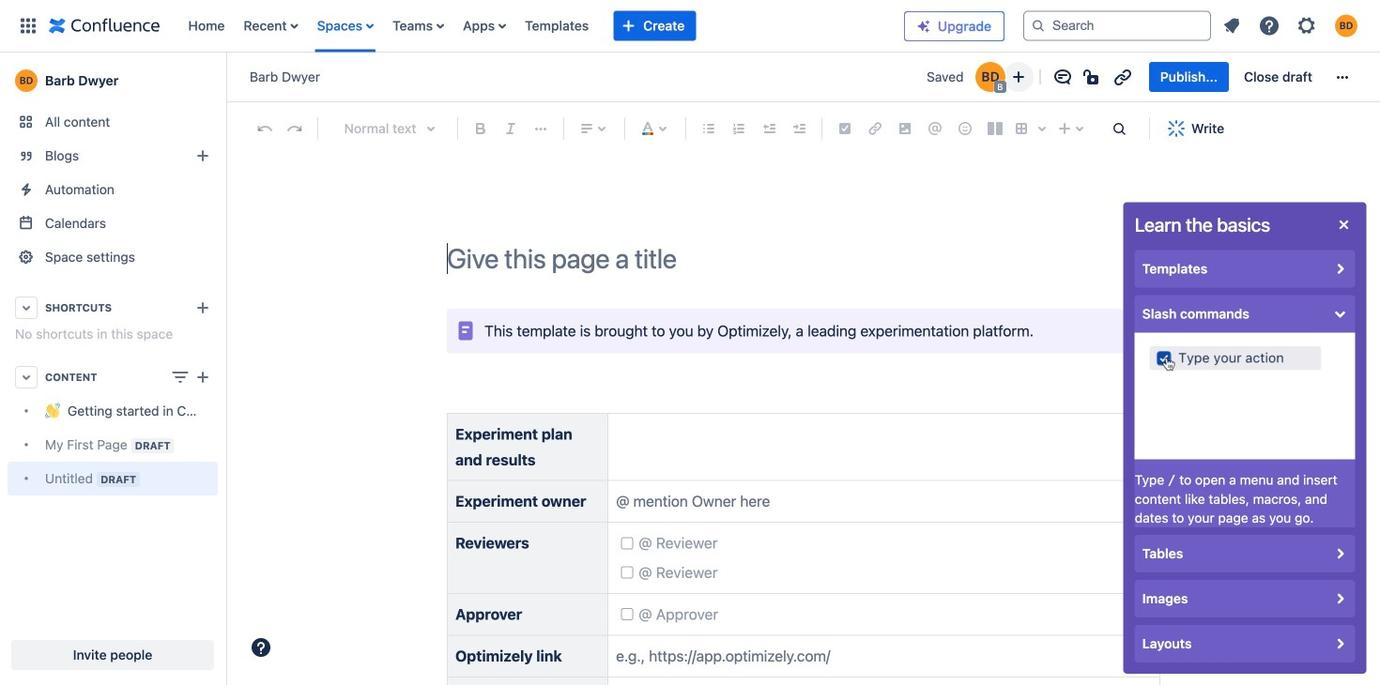 Task type: vqa. For each thing, say whether or not it's contained in the screenshot.
Find and replace icon
yes



Task type: describe. For each thing, give the bounding box(es) containing it.
notification icon image
[[1221, 15, 1244, 37]]

tree inside space element
[[8, 395, 218, 496]]

list formating group
[[694, 114, 814, 144]]

global element
[[11, 0, 890, 52]]

show inline comments image
[[1052, 66, 1074, 88]]

create image
[[192, 366, 214, 389]]

find and replace image
[[1108, 117, 1131, 140]]

appswitcher icon image
[[17, 15, 39, 37]]

Main content area, start typing to enter text. text field
[[436, 309, 1172, 686]]

settings icon image
[[1296, 15, 1319, 37]]

create a blog image
[[192, 145, 214, 167]]

list for premium icon
[[1215, 9, 1370, 43]]

make page full-width image
[[1133, 215, 1155, 238]]

space element
[[0, 53, 225, 686]]

invite to edit image
[[1008, 66, 1030, 88]]

add shortcut image
[[192, 297, 214, 319]]



Task type: locate. For each thing, give the bounding box(es) containing it.
more image
[[1332, 66, 1355, 88]]

change view image
[[169, 366, 192, 389]]

banner
[[0, 0, 1381, 56]]

Search field
[[1024, 11, 1212, 41]]

0 horizontal spatial list
[[179, 0, 890, 52]]

copy link image
[[1112, 66, 1135, 88]]

your profile and preferences image
[[1336, 15, 1358, 37]]

confluence image
[[49, 15, 160, 37], [49, 15, 160, 37]]

premium image
[[917, 19, 932, 34]]

group
[[1150, 62, 1324, 92]]

Give this page a title text field
[[447, 243, 1161, 274]]

None search field
[[1024, 11, 1212, 41]]

list for appswitcher icon
[[179, 0, 890, 52]]

collapse sidebar image
[[205, 62, 246, 100]]

help icon image
[[1259, 15, 1281, 37]]

close image
[[1334, 214, 1356, 236]]

search image
[[1031, 18, 1046, 33]]

panel note image
[[455, 320, 477, 342]]

1 horizontal spatial list
[[1215, 9, 1370, 43]]

list
[[179, 0, 890, 52], [1215, 9, 1370, 43]]

text formatting group
[[466, 114, 556, 144]]

tree
[[8, 395, 218, 496]]

no restrictions image
[[1082, 66, 1104, 88]]



